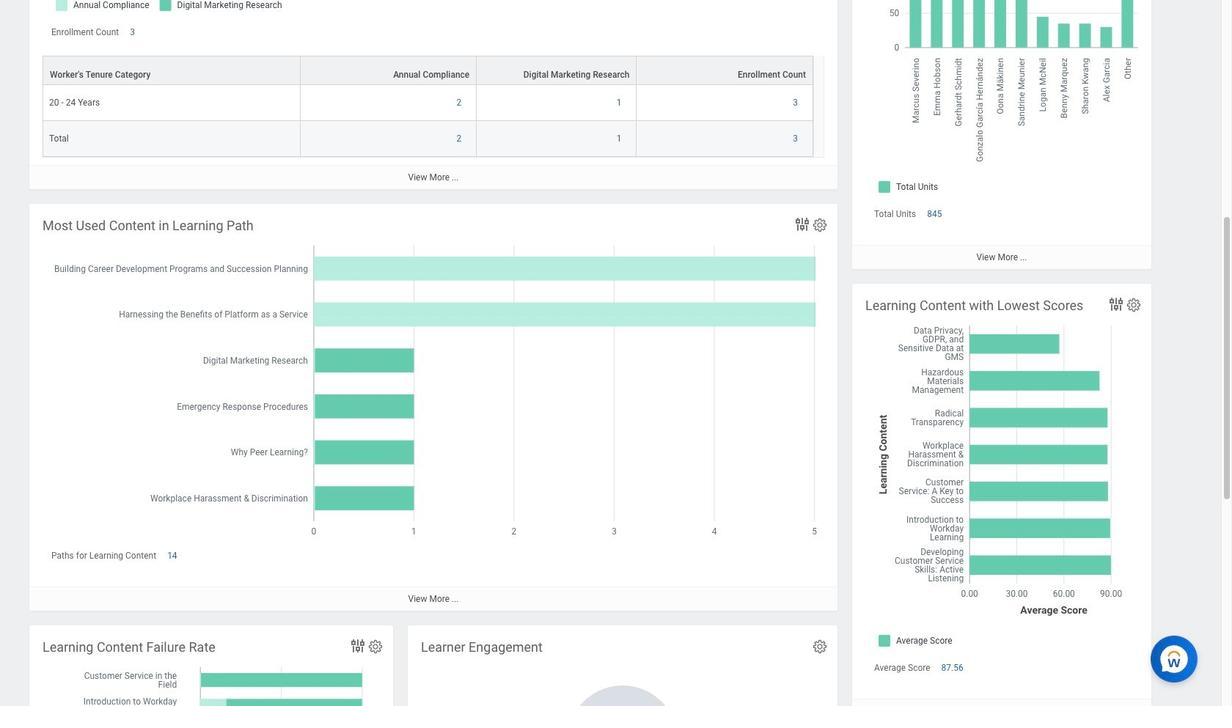Task type: vqa. For each thing, say whether or not it's contained in the screenshot.
Learning Trends by Tenure element
yes



Task type: describe. For each thing, give the bounding box(es) containing it.
row for 20 - 24 years element
[[43, 56, 814, 85]]

20 - 24 years element
[[49, 95, 100, 108]]

3 row from the top
[[43, 121, 814, 157]]

learning trends by tenure element
[[29, 0, 838, 190]]

configure learning content failure rate image
[[368, 639, 384, 655]]

learning leaderboard element
[[853, 0, 1152, 270]]

configure learner engagement image
[[812, 639, 829, 655]]

most used content in learning path element
[[29, 204, 838, 612]]

configure and view chart data image for configure most used content in learning path image
[[794, 216, 812, 233]]

learning content with lowest scores element
[[853, 284, 1152, 707]]

configure learning content with lowest scores image
[[1127, 297, 1143, 313]]

configure and view chart data image
[[1108, 296, 1126, 313]]



Task type: locate. For each thing, give the bounding box(es) containing it.
1 row from the top
[[43, 56, 814, 85]]

configure and view chart data image left configure most used content in learning path image
[[794, 216, 812, 233]]

row for total element
[[43, 85, 814, 121]]

total element
[[49, 131, 69, 144]]

1 vertical spatial configure and view chart data image
[[349, 638, 367, 655]]

configure and view chart data image left configure learning content failure rate image
[[349, 638, 367, 655]]

learning content failure rate element
[[29, 626, 393, 707]]

learner engagement element
[[408, 626, 838, 707]]

configure and view chart data image for configure learning content failure rate image
[[349, 638, 367, 655]]

2 row from the top
[[43, 85, 814, 121]]

configure and view chart data image inside the learning content failure rate element
[[349, 638, 367, 655]]

configure and view chart data image
[[794, 216, 812, 233], [349, 638, 367, 655]]

1 horizontal spatial configure and view chart data image
[[794, 216, 812, 233]]

0 vertical spatial configure and view chart data image
[[794, 216, 812, 233]]

row
[[43, 56, 814, 85], [43, 85, 814, 121], [43, 121, 814, 157]]

0 horizontal spatial configure and view chart data image
[[349, 638, 367, 655]]

configure and view chart data image inside "most used content in learning path" element
[[794, 216, 812, 233]]

configure most used content in learning path image
[[812, 217, 829, 233]]



